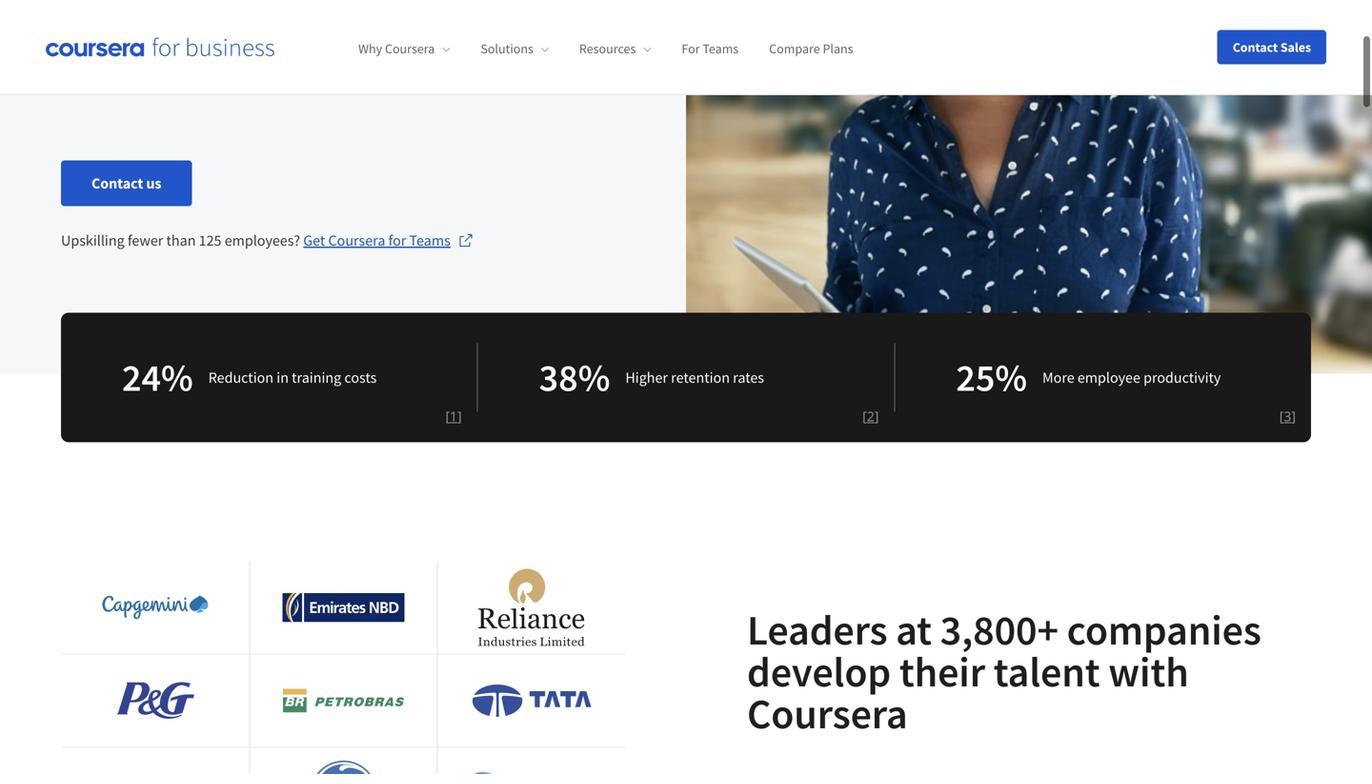Task type: locate. For each thing, give the bounding box(es) containing it.
more
[[1043, 368, 1075, 388]]

1 horizontal spatial ]
[[875, 408, 879, 426]]

track and measure skills to demonstrate roi
[[88, 79, 358, 98]]

lower
[[88, 47, 126, 66]]

training
[[128, 47, 176, 66], [292, 368, 341, 388]]

skills
[[206, 79, 236, 98]]

get
[[303, 231, 325, 250]]

critical
[[267, 14, 308, 33]]

1 vertical spatial teams
[[409, 231, 451, 250]]

1 horizontal spatial costs
[[344, 368, 377, 388]]

coursera inside "get coursera for teams" link
[[328, 231, 385, 250]]

coursera right why
[[385, 40, 435, 57]]

demonstrate
[[255, 79, 333, 98]]

1 vertical spatial talent
[[994, 646, 1100, 699]]

0 vertical spatial teams
[[703, 40, 739, 57]]

1 ] from the left
[[458, 408, 462, 426]]

coursera inside leaders at 3,800+ companies develop their talent with coursera
[[747, 688, 908, 741]]

without
[[212, 47, 260, 66]]

[ for 25%
[[1280, 408, 1284, 426]]

2 ] from the left
[[875, 408, 879, 426]]

reduction
[[208, 368, 274, 388]]

1 vertical spatial costs
[[344, 368, 377, 388]]

costs up measure
[[179, 47, 210, 66]]

training down retain,
[[128, 47, 176, 66]]

higher retention rates
[[626, 368, 764, 388]]

1 [ from the left
[[445, 408, 450, 426]]

1 vertical spatial coursera
[[328, 231, 385, 250]]

2 vertical spatial coursera
[[747, 688, 908, 741]]

advance
[[213, 14, 264, 33]]

0 vertical spatial contact
[[1233, 39, 1278, 56]]

track
[[88, 79, 121, 98]]

0 horizontal spatial [
[[445, 408, 450, 426]]

0 horizontal spatial and
[[124, 79, 147, 98]]

0 vertical spatial costs
[[179, 47, 210, 66]]

and right the track
[[124, 79, 147, 98]]

compare plans link
[[769, 40, 853, 57]]

coursera down leaders
[[747, 688, 908, 741]]

0 horizontal spatial ]
[[458, 408, 462, 426]]

] for 25%
[[1292, 408, 1296, 426]]

training right "in"
[[292, 368, 341, 388]]

and right retain,
[[186, 14, 210, 33]]

3
[[1284, 408, 1292, 426]]

contact left sales
[[1233, 39, 1278, 56]]

employee
[[1078, 368, 1141, 388]]

retain,
[[144, 14, 183, 33]]

2 [ from the left
[[863, 408, 867, 426]]

1 horizontal spatial contact
[[1233, 39, 1278, 56]]

3 [ from the left
[[1280, 408, 1284, 426]]

1
[[450, 408, 458, 426]]

contact
[[1233, 39, 1278, 56], [91, 174, 143, 193]]

costs
[[179, 47, 210, 66], [344, 368, 377, 388]]

develop,
[[88, 14, 141, 33]]

upskilling
[[61, 231, 125, 250]]

0 vertical spatial training
[[128, 47, 176, 66]]

contact left us at top left
[[91, 174, 143, 193]]

0 horizontal spatial contact
[[91, 174, 143, 193]]

companies
[[1067, 604, 1262, 657]]

solutions link
[[481, 40, 549, 57]]

talent
[[311, 14, 346, 33], [994, 646, 1100, 699]]

0 horizontal spatial teams
[[409, 231, 451, 250]]

0 horizontal spatial talent
[[311, 14, 346, 33]]

1 vertical spatial contact
[[91, 174, 143, 193]]

and
[[186, 14, 210, 33], [124, 79, 147, 98]]

1 horizontal spatial and
[[186, 14, 210, 33]]

coursera for get
[[328, 231, 385, 250]]

teams
[[703, 40, 739, 57], [409, 231, 451, 250]]

reliance logo image
[[478, 570, 585, 647]]

plans
[[823, 40, 853, 57]]

1 horizontal spatial talent
[[994, 646, 1100, 699]]

costs right "in"
[[344, 368, 377, 388]]

2 horizontal spatial [
[[1280, 408, 1284, 426]]

3 ] from the left
[[1292, 408, 1296, 426]]

to
[[239, 79, 252, 98]]

[ 2 ]
[[863, 408, 879, 426]]

higher
[[626, 368, 668, 388]]

at
[[896, 604, 932, 657]]

2 horizontal spatial ]
[[1292, 408, 1296, 426]]

0 horizontal spatial costs
[[179, 47, 210, 66]]

0 vertical spatial coursera
[[385, 40, 435, 57]]

1 horizontal spatial [
[[863, 408, 867, 426]]

their
[[900, 646, 985, 699]]

[
[[445, 408, 450, 426], [863, 408, 867, 426], [1280, 408, 1284, 426]]

contact inside button
[[1233, 39, 1278, 56]]

sacrificing
[[263, 47, 325, 66]]

1 horizontal spatial training
[[292, 368, 341, 388]]

sales
[[1281, 39, 1311, 56]]

]
[[458, 408, 462, 426], [875, 408, 879, 426], [1292, 408, 1296, 426]]

coursera
[[385, 40, 435, 57], [328, 231, 385, 250], [747, 688, 908, 741]]

24%
[[122, 354, 193, 402]]

3,800+
[[940, 604, 1059, 657]]

with
[[1109, 646, 1189, 699]]

coursera left for
[[328, 231, 385, 250]]

compare plans
[[769, 40, 853, 57]]

contact sales button
[[1218, 30, 1327, 64]]

talent inside leaders at 3,800+ companies develop their talent with coursera
[[994, 646, 1100, 699]]

resources
[[579, 40, 636, 57]]

contact for contact sales
[[1233, 39, 1278, 56]]

contact us link
[[61, 161, 192, 206]]

0 vertical spatial talent
[[311, 14, 346, 33]]

quality
[[328, 47, 371, 66]]



Task type: describe. For each thing, give the bounding box(es) containing it.
coursera for why
[[385, 40, 435, 57]]

2
[[867, 408, 875, 426]]

ge logo image
[[304, 756, 383, 775]]

develop
[[747, 646, 891, 699]]

1 vertical spatial and
[[124, 79, 147, 98]]

more employee productivity
[[1043, 368, 1221, 388]]

lower training costs without sacrificing quality
[[88, 47, 371, 66]]

p&g logo image
[[116, 683, 195, 720]]

0 vertical spatial and
[[186, 14, 210, 33]]

0 horizontal spatial training
[[128, 47, 176, 66]]

leaders at 3,800+ companies develop their talent with coursera
[[747, 604, 1262, 741]]

get coursera for teams
[[303, 231, 451, 250]]

[ 3 ]
[[1280, 408, 1296, 426]]

for teams link
[[682, 40, 739, 57]]

38%
[[539, 354, 610, 402]]

[ for 24%
[[445, 408, 450, 426]]

than
[[166, 231, 196, 250]]

[ 1 ]
[[445, 408, 462, 426]]

rates
[[733, 368, 764, 388]]

in
[[277, 368, 289, 388]]

] for 38%
[[875, 408, 879, 426]]

why coursera link
[[358, 40, 450, 57]]

for
[[388, 231, 406, 250]]

get coursera for teams link
[[303, 229, 473, 252]]

petrobras logo image
[[283, 690, 404, 713]]

contact for contact us
[[91, 174, 143, 193]]

coursera for business image
[[46, 37, 274, 57]]

capgemini logo image
[[103, 596, 208, 620]]

1 horizontal spatial teams
[[703, 40, 739, 57]]

125
[[199, 231, 222, 250]]

employees?
[[225, 231, 300, 250]]

[ for 38%
[[863, 408, 867, 426]]

danone logo image
[[461, 772, 602, 775]]

1 vertical spatial training
[[292, 368, 341, 388]]

contact sales
[[1233, 39, 1311, 56]]

measure
[[150, 79, 203, 98]]

for
[[682, 40, 700, 57]]

fewer
[[128, 231, 163, 250]]

retention
[[671, 368, 730, 388]]

25%
[[956, 354, 1027, 402]]

contact us
[[91, 174, 161, 193]]

why
[[358, 40, 382, 57]]

reduction in training costs
[[208, 368, 377, 388]]

compare
[[769, 40, 820, 57]]

why coursera
[[358, 40, 435, 57]]

productivity
[[1144, 368, 1221, 388]]

solutions
[[481, 40, 534, 57]]

leaders
[[747, 604, 888, 657]]

emirates logo image
[[283, 593, 405, 623]]

develop, retain, and advance critical talent
[[88, 14, 346, 33]]

resources link
[[579, 40, 651, 57]]

roi
[[336, 79, 358, 98]]

upskilling fewer than 125 employees?
[[61, 231, 303, 250]]

us
[[146, 174, 161, 193]]

for teams
[[682, 40, 739, 57]]

] for 24%
[[458, 408, 462, 426]]

tata logo image
[[472, 685, 591, 718]]



Task type: vqa. For each thing, say whether or not it's contained in the screenshot.


